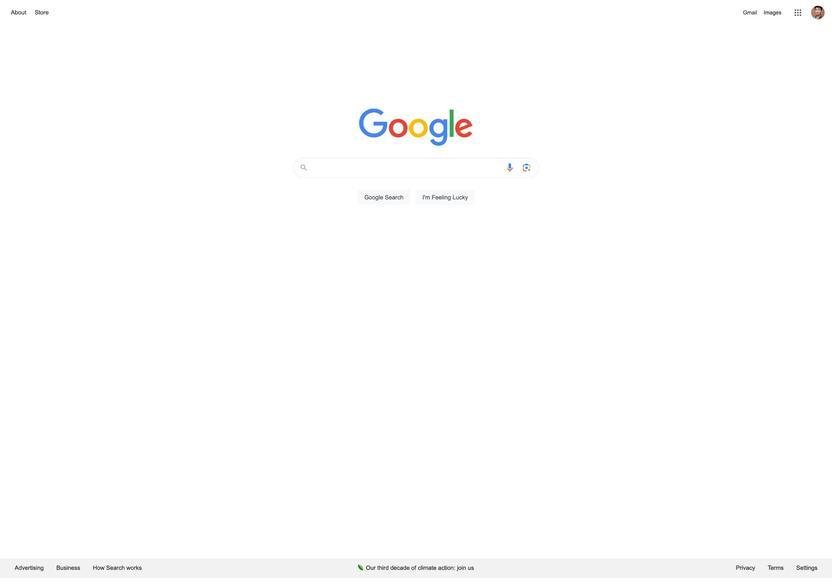 Task type: vqa. For each thing, say whether or not it's contained in the screenshot.
From Cheryl's Cookies element
no



Task type: locate. For each thing, give the bounding box(es) containing it.
search by voice image
[[505, 162, 515, 173]]

search by image image
[[522, 162, 532, 173]]

google image
[[359, 108, 474, 147]]

None search field
[[8, 155, 825, 215]]



